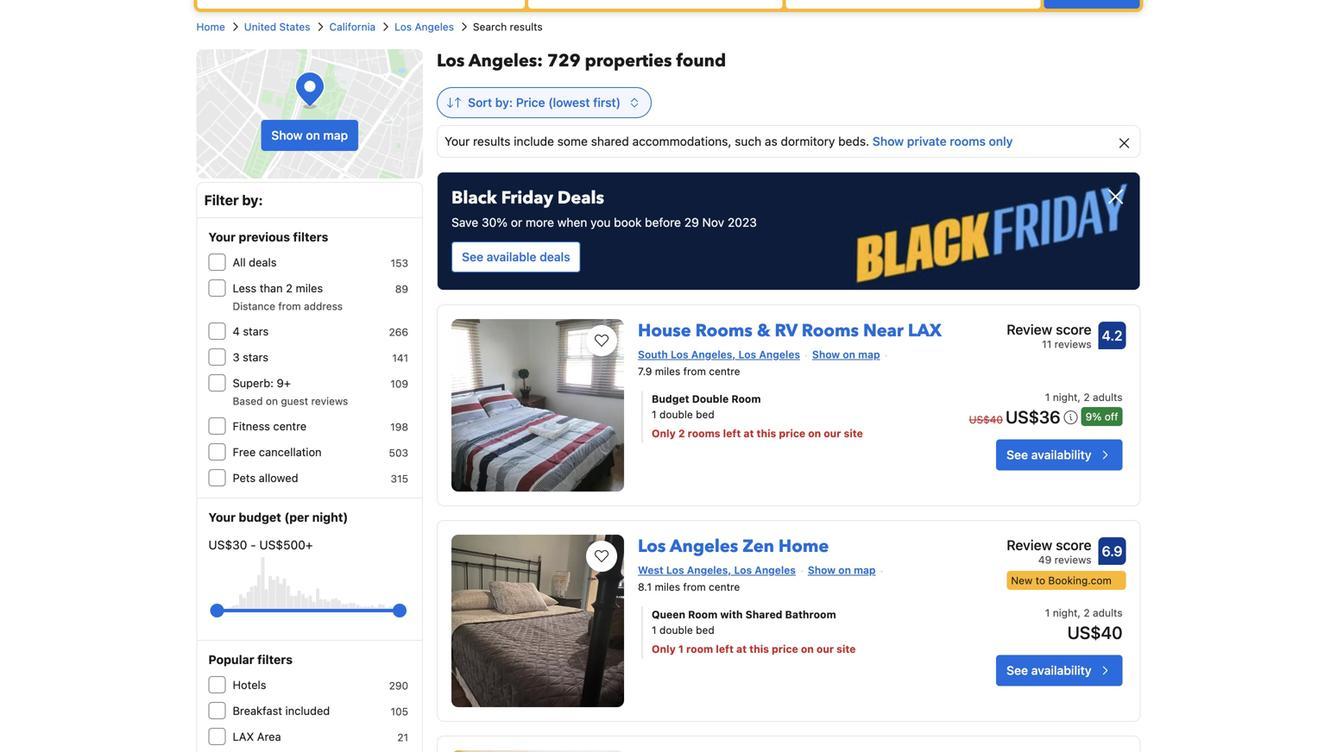 Task type: describe. For each thing, give the bounding box(es) containing it.
review score 11 reviews
[[1007, 322, 1092, 351]]

7.9 miles from centre
[[638, 366, 740, 378]]

by: for filter
[[242, 192, 263, 209]]

to
[[1036, 575, 1046, 587]]

your for your previous filters
[[209, 230, 236, 244]]

153
[[391, 257, 408, 269]]

315
[[391, 473, 408, 485]]

queen room with shared bathroom 1 double bed only 1 room left at this price on our site
[[652, 609, 856, 656]]

198
[[390, 421, 408, 433]]

double
[[692, 393, 729, 405]]

angeles, for rooms
[[691, 349, 736, 361]]

105
[[391, 706, 408, 718]]

left inside budget double room 1 double bed only 2 rooms left at this price on our site
[[723, 428, 741, 440]]

los angeles: 729 properties found
[[437, 49, 726, 73]]

filter by:
[[204, 192, 263, 209]]

see for los angeles zen home
[[1007, 664, 1028, 678]]

los inside search results updated. los angeles: 729 properties found. element
[[437, 49, 465, 73]]

0 vertical spatial from
[[278, 300, 301, 313]]

free cancellation
[[233, 446, 322, 459]]

less
[[233, 282, 257, 295]]

zen
[[743, 535, 774, 559]]

see availability link for los angeles zen home
[[996, 656, 1123, 687]]

new to booking.com
[[1011, 575, 1112, 587]]

only inside queen room with shared bathroom 1 double bed only 1 room left at this price on our site
[[652, 644, 676, 656]]

7.9
[[638, 366, 652, 378]]

distance from address
[[233, 300, 343, 313]]

all deals
[[233, 256, 277, 269]]

us$36
[[1006, 407, 1061, 427]]

141
[[392, 352, 408, 364]]

los down the los angeles zen home
[[734, 565, 752, 577]]

bathroom
[[785, 609, 836, 621]]

house rooms & rv rooms near lax image
[[452, 319, 624, 492]]

only inside budget double room 1 double bed only 2 rooms left at this price on our site
[[652, 428, 676, 440]]

as
[[765, 134, 778, 149]]

found
[[676, 49, 726, 73]]

on inside queen room with shared bathroom 1 double bed only 1 room left at this price on our site
[[801, 644, 814, 656]]

guest
[[281, 395, 308, 408]]

new
[[1011, 575, 1033, 587]]

2 inside budget double room 1 double bed only 2 rooms left at this price on our site
[[678, 428, 685, 440]]

map for house rooms & rv rooms near lax
[[858, 349, 880, 361]]

angeles:
[[469, 49, 543, 73]]

on inside budget double room 1 double bed only 2 rooms left at this price on our site
[[808, 428, 821, 440]]

results for your
[[473, 134, 511, 149]]

at inside queen room with shared bathroom 1 double bed only 1 room left at this price on our site
[[737, 644, 747, 656]]

search results updated. los angeles: 729 properties found. element
[[437, 49, 1141, 73]]

2 up 9%
[[1084, 391, 1090, 404]]

home link
[[196, 19, 225, 35]]

266
[[389, 326, 408, 338]]

2 rooms from the left
[[802, 319, 859, 343]]

include
[[514, 134, 554, 149]]

this inside budget double room 1 double bed only 2 rooms left at this price on our site
[[757, 428, 776, 440]]

some
[[558, 134, 588, 149]]

1 inside 1 night , 2 adults us$40
[[1045, 607, 1050, 619]]

review for 4.2
[[1007, 322, 1053, 338]]

los inside los angeles link
[[395, 21, 412, 33]]

pets
[[233, 472, 256, 485]]

49
[[1039, 554, 1052, 566]]

by: for sort
[[495, 95, 513, 110]]

house
[[638, 319, 691, 343]]

miles for house
[[655, 366, 681, 378]]

on inside button
[[306, 128, 320, 142]]

scored 6.9 element
[[1099, 538, 1126, 566]]

previous
[[239, 230, 290, 244]]

1 left room on the right
[[678, 644, 684, 656]]

your budget (per night)
[[209, 511, 348, 525]]

your for your budget (per night)
[[209, 511, 236, 525]]

west
[[638, 565, 664, 577]]

black
[[452, 186, 497, 210]]

see available deals
[[462, 250, 570, 264]]

us$40 inside 1 night , 2 adults us$40
[[1068, 623, 1123, 643]]

left inside queen room with shared bathroom 1 double bed only 1 room left at this price on our site
[[716, 644, 734, 656]]

this inside queen room with shared bathroom 1 double bed only 1 room left at this price on our site
[[750, 644, 769, 656]]

angeles down rv on the top of the page
[[759, 349, 800, 361]]

4
[[233, 325, 240, 338]]

3
[[233, 351, 240, 364]]

review score element for 6.9
[[1007, 535, 1092, 556]]

angeles, for angeles
[[687, 565, 732, 577]]

503
[[389, 447, 408, 459]]

united states link
[[244, 19, 310, 35]]

0 vertical spatial rooms
[[950, 134, 986, 149]]

double inside queen room with shared bathroom 1 double bed only 1 room left at this price on our site
[[660, 625, 693, 637]]

at inside budget double room 1 double bed only 2 rooms left at this price on our site
[[744, 428, 754, 440]]

rv
[[775, 319, 798, 343]]

stars for 4 stars
[[243, 325, 269, 338]]

dormitory
[[781, 134, 835, 149]]

price inside budget double room 1 double bed only 2 rooms left at this price on our site
[[779, 428, 806, 440]]

angeles inside los angeles zen home 'link'
[[670, 535, 738, 559]]

price
[[516, 95, 545, 110]]

see inside button
[[462, 250, 484, 264]]

from for los
[[683, 581, 706, 593]]

0 horizontal spatial deals
[[249, 256, 277, 269]]

see availability for los angeles zen home
[[1007, 664, 1092, 678]]

4.2
[[1102, 328, 1123, 344]]

popular
[[209, 653, 254, 667]]

breakfast
[[233, 705, 282, 718]]

queen room with shared bathroom link
[[652, 607, 944, 623]]

30%
[[482, 215, 508, 230]]

los angeles zen home image
[[452, 535, 624, 708]]

california
[[329, 21, 376, 33]]

house rooms & rv rooms near lax link
[[638, 313, 942, 343]]

map for los angeles zen home
[[854, 565, 876, 577]]

reviews for 6.9
[[1055, 554, 1092, 566]]

distance
[[233, 300, 275, 313]]

los angeles
[[395, 21, 454, 33]]

from for house
[[684, 366, 706, 378]]

0 vertical spatial filters
[[293, 230, 328, 244]]

shared
[[591, 134, 629, 149]]

off
[[1105, 411, 1119, 423]]

night for 1 night , 2 adults us$40
[[1053, 607, 1078, 619]]

rooms inside budget double room 1 double bed only 2 rooms left at this price on our site
[[688, 428, 721, 440]]

us$30
[[209, 538, 247, 553]]

states
[[279, 21, 310, 33]]

(lowest
[[548, 95, 590, 110]]

9+
[[277, 377, 291, 390]]

1 up us$36
[[1045, 391, 1050, 404]]

0 horizontal spatial home
[[196, 21, 225, 33]]

6.9
[[1102, 544, 1123, 560]]

included
[[285, 705, 330, 718]]

729
[[547, 49, 581, 73]]



Task type: locate. For each thing, give the bounding box(es) containing it.
2 vertical spatial miles
[[655, 581, 680, 593]]

cancellation
[[259, 446, 322, 459]]

2 right than
[[286, 282, 293, 295]]

1 , from the top
[[1078, 391, 1081, 404]]

21
[[397, 732, 408, 744]]

0 vertical spatial price
[[779, 428, 806, 440]]

, for 1 night , 2 adults us$40
[[1078, 607, 1081, 619]]

&
[[757, 319, 771, 343]]

los up 7.9 miles from centre
[[671, 349, 689, 361]]

bed inside budget double room 1 double bed only 2 rooms left at this price on our site
[[696, 409, 715, 421]]

review score element
[[1007, 319, 1092, 340], [1007, 535, 1092, 556]]

0 vertical spatial us$40
[[969, 414, 1003, 426]]

miles up address
[[296, 282, 323, 295]]

all
[[233, 256, 246, 269]]

1 vertical spatial miles
[[655, 366, 681, 378]]

rooms up south los angeles, los angeles on the top of the page
[[696, 319, 753, 343]]

united states
[[244, 21, 310, 33]]

deals inside button
[[540, 250, 570, 264]]

1 score from the top
[[1056, 322, 1092, 338]]

rooms down double at the right of page
[[688, 428, 721, 440]]

popular filters
[[209, 653, 293, 667]]

0 vertical spatial map
[[323, 128, 348, 142]]

0 vertical spatial bed
[[696, 409, 715, 421]]

results for search
[[510, 21, 543, 33]]

see availability down us$36
[[1007, 448, 1092, 462]]

1 vertical spatial room
[[688, 609, 718, 621]]

0 horizontal spatial room
[[688, 609, 718, 621]]

0 vertical spatial our
[[824, 428, 841, 440]]

night inside 1 night , 2 adults us$40
[[1053, 607, 1078, 619]]

1 double from the top
[[660, 409, 693, 421]]

budget
[[652, 393, 690, 405]]

by: right filter
[[242, 192, 263, 209]]

room
[[686, 644, 713, 656]]

1 down to
[[1045, 607, 1050, 619]]

your results include some shared accommodations, such as dormitory beds. show private rooms only
[[445, 134, 1013, 149]]

room inside queen room with shared bathroom 1 double bed only 1 room left at this price on our site
[[688, 609, 718, 621]]

8.1
[[638, 581, 652, 593]]

1 horizontal spatial rooms
[[950, 134, 986, 149]]

show on map
[[271, 128, 348, 142], [812, 349, 880, 361], [808, 565, 876, 577]]

book
[[614, 215, 642, 230]]

your for your results include some shared accommodations, such as dormitory beds. show private rooms only
[[445, 134, 470, 149]]

1 vertical spatial see availability link
[[996, 656, 1123, 687]]

2 bed from the top
[[696, 625, 715, 637]]

angeles inside los angeles link
[[415, 21, 454, 33]]

budget double room 1 double bed only 2 rooms left at this price on our site
[[652, 393, 863, 440]]

1 horizontal spatial home
[[779, 535, 829, 559]]

0 vertical spatial night
[[1053, 391, 1078, 404]]

2 see availability from the top
[[1007, 664, 1092, 678]]

budget
[[239, 511, 281, 525]]

filters right the previous
[[293, 230, 328, 244]]

from down less than 2 miles
[[278, 300, 301, 313]]

1 night from the top
[[1053, 391, 1078, 404]]

night)
[[312, 511, 348, 525]]

0 vertical spatial centre
[[709, 366, 740, 378]]

1 down budget
[[652, 409, 657, 421]]

fitness centre
[[233, 420, 307, 433]]

score for 4.2
[[1056, 322, 1092, 338]]

group
[[217, 597, 400, 625]]

1 vertical spatial only
[[652, 644, 676, 656]]

site
[[844, 428, 863, 440], [837, 644, 856, 656]]

show on map for los angeles zen home
[[808, 565, 876, 577]]

at down the budget double room link
[[744, 428, 754, 440]]

1 only from the top
[[652, 428, 676, 440]]

0 vertical spatial availability
[[1032, 448, 1092, 462]]

centre for house
[[709, 366, 740, 378]]

0 vertical spatial miles
[[296, 282, 323, 295]]

shared
[[746, 609, 783, 621]]

0 vertical spatial by:
[[495, 95, 513, 110]]

your down sort
[[445, 134, 470, 149]]

1 vertical spatial our
[[817, 644, 834, 656]]

0 vertical spatial angeles,
[[691, 349, 736, 361]]

0 vertical spatial stars
[[243, 325, 269, 338]]

3 stars
[[233, 351, 269, 364]]

reviews right 11
[[1055, 338, 1092, 351]]

2 adults from the top
[[1093, 607, 1123, 619]]

see for house rooms & rv rooms near lax
[[1007, 448, 1028, 462]]

los angeles zen home link
[[638, 528, 829, 559]]

angeles, up 7.9 miles from centre
[[691, 349, 736, 361]]

angeles up west los angeles, los angeles
[[670, 535, 738, 559]]

room right double at the right of page
[[732, 393, 761, 405]]

1 vertical spatial home
[[779, 535, 829, 559]]

1 vertical spatial ,
[[1078, 607, 1081, 619]]

0 vertical spatial this
[[757, 428, 776, 440]]

search
[[473, 21, 507, 33]]

review score element left 4.2
[[1007, 319, 1092, 340]]

los down house rooms & rv rooms near lax at the top
[[739, 349, 756, 361]]

0 vertical spatial home
[[196, 21, 225, 33]]

1 vertical spatial your
[[209, 230, 236, 244]]

show on map button
[[261, 120, 359, 151]]

stars right the 3
[[243, 351, 269, 364]]

los inside los angeles zen home 'link'
[[638, 535, 666, 559]]

1 horizontal spatial deals
[[540, 250, 570, 264]]

2
[[286, 282, 293, 295], [1084, 391, 1090, 404], [678, 428, 685, 440], [1084, 607, 1090, 619]]

centre for los
[[709, 581, 740, 593]]

deals down more
[[540, 250, 570, 264]]

home inside 'link'
[[779, 535, 829, 559]]

reviews right guest
[[311, 395, 348, 408]]

left right room on the right
[[716, 644, 734, 656]]

availability down us$36
[[1032, 448, 1092, 462]]

1 horizontal spatial room
[[732, 393, 761, 405]]

availability down 1 night , 2 adults us$40
[[1032, 664, 1092, 678]]

0 vertical spatial at
[[744, 428, 754, 440]]

us$500+
[[259, 538, 313, 553]]

more
[[526, 215, 554, 230]]

0 vertical spatial ,
[[1078, 391, 1081, 404]]

your up all
[[209, 230, 236, 244]]

bed down double at the right of page
[[696, 409, 715, 421]]

0 vertical spatial site
[[844, 428, 863, 440]]

0 vertical spatial see availability
[[1007, 448, 1092, 462]]

0 vertical spatial left
[[723, 428, 741, 440]]

score
[[1056, 322, 1092, 338], [1056, 537, 1092, 554]]

rooms right rv on the top of the page
[[802, 319, 859, 343]]

2 vertical spatial centre
[[709, 581, 740, 593]]

0 vertical spatial see availability link
[[996, 440, 1123, 471]]

superb: 9+
[[233, 377, 291, 390]]

2 vertical spatial show on map
[[808, 565, 876, 577]]

1 review from the top
[[1007, 322, 1053, 338]]

, for 1 night , 2 adults
[[1078, 391, 1081, 404]]

us$40 left us$36
[[969, 414, 1003, 426]]

2 vertical spatial reviews
[[1055, 554, 1092, 566]]

accommodations,
[[633, 134, 732, 149]]

only down queen
[[652, 644, 676, 656]]

room left with
[[688, 609, 718, 621]]

at down with
[[737, 644, 747, 656]]

show on map for house rooms & rv rooms near lax
[[812, 349, 880, 361]]

1 vertical spatial map
[[858, 349, 880, 361]]

from down west los angeles, los angeles
[[683, 581, 706, 593]]

pets allowed
[[233, 472, 298, 485]]

1 vertical spatial night
[[1053, 607, 1078, 619]]

double down queen
[[660, 625, 693, 637]]

west los angeles, los angeles
[[638, 565, 796, 577]]

1 vertical spatial see
[[1007, 448, 1028, 462]]

black friday deals save 30% or more when you book before 29 nov 2023
[[452, 186, 757, 230]]

1 vertical spatial review score element
[[1007, 535, 1092, 556]]

scored 4.2 element
[[1099, 322, 1126, 350]]

south
[[638, 349, 668, 361]]

0 vertical spatial double
[[660, 409, 693, 421]]

us$40 down 'booking.com'
[[1068, 623, 1123, 643]]

0 horizontal spatial rooms
[[688, 428, 721, 440]]

review score element up to
[[1007, 535, 1092, 556]]

night down new to booking.com
[[1053, 607, 1078, 619]]

0 vertical spatial review
[[1007, 322, 1053, 338]]

only down budget
[[652, 428, 676, 440]]

lax left 'area'
[[233, 731, 254, 744]]

1 vertical spatial angeles,
[[687, 565, 732, 577]]

show inside button
[[271, 128, 303, 142]]

1 vertical spatial stars
[[243, 351, 269, 364]]

see availability link down 1 night , 2 adults us$40
[[996, 656, 1123, 687]]

2 vertical spatial from
[[683, 581, 706, 593]]

2 , from the top
[[1078, 607, 1081, 619]]

score for 6.9
[[1056, 537, 1092, 554]]

1 down queen
[[652, 625, 657, 637]]

score left 4.2
[[1056, 322, 1092, 338]]

0 vertical spatial adults
[[1093, 391, 1123, 404]]

price down the budget double room link
[[779, 428, 806, 440]]

angeles, up 8.1 miles from centre
[[687, 565, 732, 577]]

1 night , 2 adults
[[1045, 391, 1123, 404]]

2 down budget
[[678, 428, 685, 440]]

before
[[645, 215, 681, 230]]

los up 8.1 miles from centre
[[666, 565, 684, 577]]

budget double room link
[[652, 391, 944, 407]]

2 score from the top
[[1056, 537, 1092, 554]]

0 vertical spatial see
[[462, 250, 484, 264]]

1 availability from the top
[[1032, 448, 1092, 462]]

miles down south
[[655, 366, 681, 378]]

availability for los angeles zen home
[[1032, 664, 1092, 678]]

double inside budget double room 1 double bed only 2 rooms left at this price on our site
[[660, 409, 693, 421]]

1 adults from the top
[[1093, 391, 1123, 404]]

1 vertical spatial by:
[[242, 192, 263, 209]]

2 vertical spatial see
[[1007, 664, 1028, 678]]

reviews inside review score 49 reviews
[[1055, 554, 1092, 566]]

1 vertical spatial reviews
[[311, 395, 348, 408]]

1 vertical spatial site
[[837, 644, 856, 656]]

0 vertical spatial show on map
[[271, 128, 348, 142]]

area
[[257, 731, 281, 744]]

this down the budget double room link
[[757, 428, 776, 440]]

reviews for 4.2
[[1055, 338, 1092, 351]]

us$40
[[969, 414, 1003, 426], [1068, 623, 1123, 643]]

2 review from the top
[[1007, 537, 1053, 554]]

2 review score element from the top
[[1007, 535, 1092, 556]]

0 vertical spatial reviews
[[1055, 338, 1092, 351]]

miles for los
[[655, 581, 680, 593]]

filters up hotels
[[257, 653, 293, 667]]

0 horizontal spatial filters
[[257, 653, 293, 667]]

review for 6.9
[[1007, 537, 1053, 554]]

9%
[[1086, 411, 1102, 423]]

1 stars from the top
[[243, 325, 269, 338]]

los up west
[[638, 535, 666, 559]]

see availability link down us$36
[[996, 440, 1123, 471]]

0 vertical spatial your
[[445, 134, 470, 149]]

2 inside 1 night , 2 adults us$40
[[1084, 607, 1090, 619]]

1 vertical spatial left
[[716, 644, 734, 656]]

private
[[907, 134, 947, 149]]

properties
[[585, 49, 672, 73]]

1 see availability from the top
[[1007, 448, 1092, 462]]

by: right sort
[[495, 95, 513, 110]]

angeles left search
[[415, 21, 454, 33]]

us$30 - us$500+
[[209, 538, 313, 553]]

site inside queen room with shared bathroom 1 double bed only 1 room left at this price on our site
[[837, 644, 856, 656]]

availability for house rooms & rv rooms near lax
[[1032, 448, 1092, 462]]

see availability for house rooms & rv rooms near lax
[[1007, 448, 1092, 462]]

0 vertical spatial score
[[1056, 322, 1092, 338]]

1 vertical spatial this
[[750, 644, 769, 656]]

miles right 8.1
[[655, 581, 680, 593]]

our inside queen room with shared bathroom 1 double bed only 1 room left at this price on our site
[[817, 644, 834, 656]]

sort by: price (lowest first)
[[468, 95, 621, 110]]

1 vertical spatial filters
[[257, 653, 293, 667]]

room
[[732, 393, 761, 405], [688, 609, 718, 621]]

29
[[684, 215, 699, 230]]

reviews up 'booking.com'
[[1055, 554, 1092, 566]]

review inside review score 11 reviews
[[1007, 322, 1053, 338]]

1 horizontal spatial lax
[[908, 319, 942, 343]]

, inside 1 night , 2 adults us$40
[[1078, 607, 1081, 619]]

1 vertical spatial results
[[473, 134, 511, 149]]

stars right 4
[[243, 325, 269, 338]]

los angeles zen home
[[638, 535, 829, 559]]

0 horizontal spatial rooms
[[696, 319, 753, 343]]

results down sort
[[473, 134, 511, 149]]

night
[[1053, 391, 1078, 404], [1053, 607, 1078, 619]]

than
[[260, 282, 283, 295]]

based
[[233, 395, 263, 408]]

0 horizontal spatial us$40
[[969, 414, 1003, 426]]

1 vertical spatial show on map
[[812, 349, 880, 361]]

availability
[[1032, 448, 1092, 462], [1032, 664, 1092, 678]]

1 vertical spatial review
[[1007, 537, 1053, 554]]

show on map inside button
[[271, 128, 348, 142]]

you
[[591, 215, 611, 230]]

double down budget
[[660, 409, 693, 421]]

1 vertical spatial score
[[1056, 537, 1092, 554]]

miles
[[296, 282, 323, 295], [655, 366, 681, 378], [655, 581, 680, 593]]

site down queen room with shared bathroom link
[[837, 644, 856, 656]]

1 vertical spatial rooms
[[688, 428, 721, 440]]

our
[[824, 428, 841, 440], [817, 644, 834, 656]]

rooms left the only
[[950, 134, 986, 149]]

109
[[391, 378, 408, 390]]

-
[[251, 538, 256, 553]]

score inside review score 49 reviews
[[1056, 537, 1092, 554]]

home left united
[[196, 21, 225, 33]]

review up 49
[[1007, 537, 1053, 554]]

night for 1 night , 2 adults
[[1053, 391, 1078, 404]]

2 stars from the top
[[243, 351, 269, 364]]

0 vertical spatial review score element
[[1007, 319, 1092, 340]]

2 vertical spatial map
[[854, 565, 876, 577]]

adults
[[1093, 391, 1123, 404], [1093, 607, 1123, 619]]

1 vertical spatial centre
[[273, 420, 307, 433]]

1 vertical spatial see availability
[[1007, 664, 1092, 678]]

review inside review score 49 reviews
[[1007, 537, 1053, 554]]

our down the budget double room link
[[824, 428, 841, 440]]

reviews
[[1055, 338, 1092, 351], [311, 395, 348, 408], [1055, 554, 1092, 566]]

1 horizontal spatial filters
[[293, 230, 328, 244]]

1 vertical spatial us$40
[[1068, 623, 1123, 643]]

0 vertical spatial results
[[510, 21, 543, 33]]

home right zen
[[779, 535, 829, 559]]

score inside review score 11 reviews
[[1056, 322, 1092, 338]]

2 vertical spatial your
[[209, 511, 236, 525]]

1 bed from the top
[[696, 409, 715, 421]]

adults down 'booking.com'
[[1093, 607, 1123, 619]]

1 vertical spatial from
[[684, 366, 706, 378]]

0 vertical spatial room
[[732, 393, 761, 405]]

2 only from the top
[[652, 644, 676, 656]]

1 vertical spatial at
[[737, 644, 747, 656]]

centre down west los angeles, los angeles
[[709, 581, 740, 593]]

1 vertical spatial lax
[[233, 731, 254, 744]]

2 double from the top
[[660, 625, 693, 637]]

adults up off at bottom
[[1093, 391, 1123, 404]]

review up 11
[[1007, 322, 1053, 338]]

1 review score element from the top
[[1007, 319, 1092, 340]]

see availability down 1 night , 2 adults us$40
[[1007, 664, 1092, 678]]

your previous filters
[[209, 230, 328, 244]]

adults for 1 night , 2 adults us$40
[[1093, 607, 1123, 619]]

bed inside queen room with shared bathroom 1 double bed only 1 room left at this price on our site
[[696, 625, 715, 637]]

1 vertical spatial bed
[[696, 625, 715, 637]]

lax area
[[233, 731, 281, 744]]

breakfast included
[[233, 705, 330, 718]]

los
[[395, 21, 412, 33], [437, 49, 465, 73], [671, 349, 689, 361], [739, 349, 756, 361], [638, 535, 666, 559], [666, 565, 684, 577], [734, 565, 752, 577]]

los right california link in the left of the page
[[395, 21, 412, 33]]

score up 'booking.com'
[[1056, 537, 1092, 554]]

bed up room on the right
[[696, 625, 715, 637]]

deals right all
[[249, 256, 277, 269]]

0 horizontal spatial lax
[[233, 731, 254, 744]]

stars for 3 stars
[[243, 351, 269, 364]]

left down double at the right of page
[[723, 428, 741, 440]]

first)
[[593, 95, 621, 110]]

1 inside budget double room 1 double bed only 2 rooms left at this price on our site
[[652, 409, 657, 421]]

0 vertical spatial only
[[652, 428, 676, 440]]

2 night from the top
[[1053, 607, 1078, 619]]

1 horizontal spatial by:
[[495, 95, 513, 110]]

0 horizontal spatial by:
[[242, 192, 263, 209]]

1 vertical spatial availability
[[1032, 664, 1092, 678]]

rooms
[[950, 134, 986, 149], [688, 428, 721, 440]]

booking.com
[[1049, 575, 1112, 587]]

angeles down zen
[[755, 565, 796, 577]]

11
[[1042, 338, 1052, 351]]

2 availability from the top
[[1032, 664, 1092, 678]]

available
[[487, 250, 537, 264]]

2 down 'booking.com'
[[1084, 607, 1090, 619]]

results
[[510, 21, 543, 33], [473, 134, 511, 149]]

(per
[[284, 511, 309, 525]]

results right search
[[510, 21, 543, 33]]

friday
[[501, 186, 553, 210]]

our down bathroom
[[817, 644, 834, 656]]

los down los angeles
[[437, 49, 465, 73]]

1 horizontal spatial rooms
[[802, 319, 859, 343]]

your up us$30
[[209, 511, 236, 525]]

adults for 1 night , 2 adults
[[1093, 391, 1123, 404]]

our inside budget double room 1 double bed only 2 rooms left at this price on our site
[[824, 428, 841, 440]]

deals
[[540, 250, 570, 264], [249, 256, 277, 269]]

price down queen room with shared bathroom link
[[772, 644, 798, 656]]

price inside queen room with shared bathroom 1 double bed only 1 room left at this price on our site
[[772, 644, 798, 656]]

1 vertical spatial double
[[660, 625, 693, 637]]

see availability link for house rooms & rv rooms near lax
[[996, 440, 1123, 471]]

0 vertical spatial lax
[[908, 319, 942, 343]]

deals
[[558, 186, 604, 210]]

review score element for 4.2
[[1007, 319, 1092, 340]]

centre down based on guest reviews
[[273, 420, 307, 433]]

1 horizontal spatial us$40
[[1068, 623, 1123, 643]]

adults inside 1 night , 2 adults us$40
[[1093, 607, 1123, 619]]

this down shared at the right of the page
[[750, 644, 769, 656]]

1 rooms from the left
[[696, 319, 753, 343]]

reviews inside review score 11 reviews
[[1055, 338, 1092, 351]]

1 vertical spatial adults
[[1093, 607, 1123, 619]]

stars
[[243, 325, 269, 338], [243, 351, 269, 364]]

1 vertical spatial price
[[772, 644, 798, 656]]

map inside button
[[323, 128, 348, 142]]

centre down south los angeles, los angeles on the top of the page
[[709, 366, 740, 378]]

at
[[744, 428, 754, 440], [737, 644, 747, 656]]

site inside budget double room 1 double bed only 2 rooms left at this price on our site
[[844, 428, 863, 440]]

less than 2 miles
[[233, 282, 323, 295]]

save
[[452, 215, 478, 230]]

black friday deals image
[[438, 173, 1140, 290]]

angeles,
[[691, 349, 736, 361], [687, 565, 732, 577]]

superb:
[[233, 377, 274, 390]]

2 see availability link from the top
[[996, 656, 1123, 687]]

1
[[1045, 391, 1050, 404], [652, 409, 657, 421], [1045, 607, 1050, 619], [652, 625, 657, 637], [678, 644, 684, 656]]

lax right the near in the right of the page
[[908, 319, 942, 343]]

night up us$36
[[1053, 391, 1078, 404]]

room inside budget double room 1 double bed only 2 rooms left at this price on our site
[[732, 393, 761, 405]]

from down south los angeles, los angeles on the top of the page
[[684, 366, 706, 378]]

2023
[[728, 215, 757, 230]]

site down the budget double room link
[[844, 428, 863, 440]]

fitness
[[233, 420, 270, 433]]

1 see availability link from the top
[[996, 440, 1123, 471]]



Task type: vqa. For each thing, say whether or not it's contained in the screenshot.
the topmost reviews
yes



